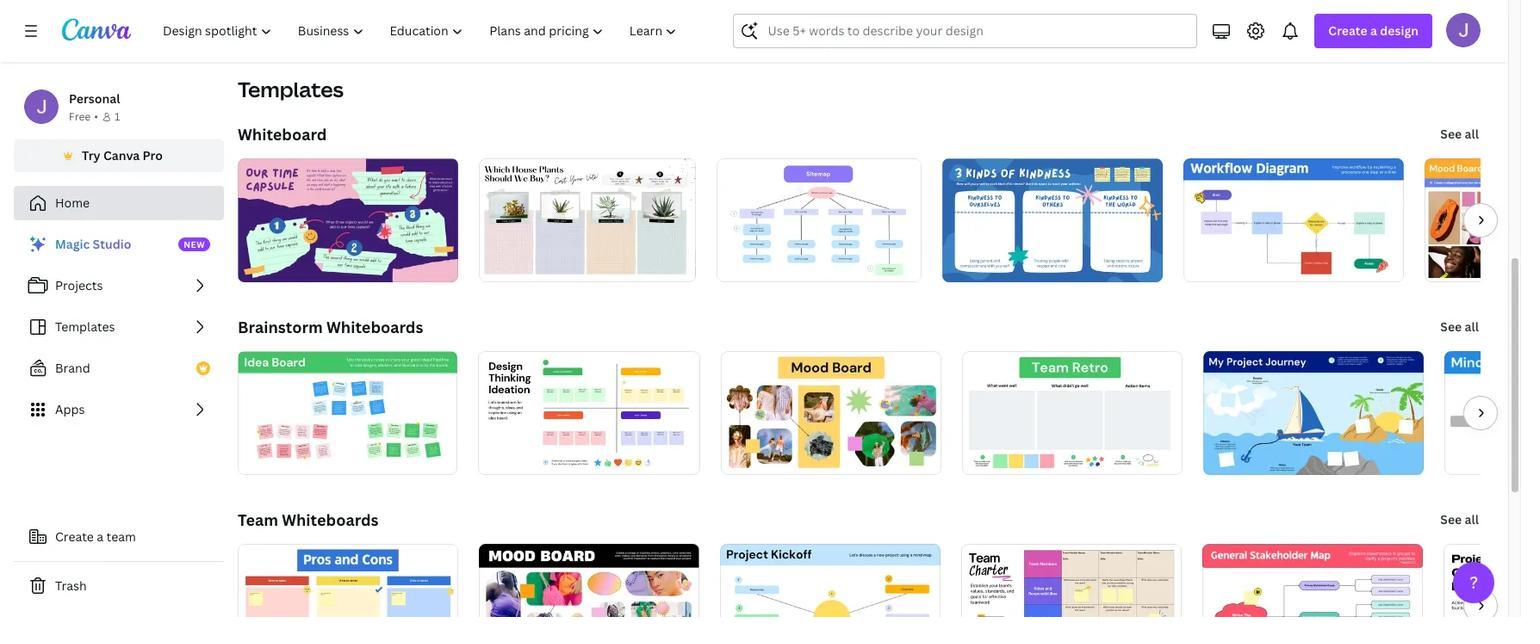 Task type: locate. For each thing, give the bounding box(es) containing it.
0 vertical spatial create
[[1329, 22, 1368, 39]]

0 vertical spatial all
[[1466, 126, 1480, 142]]

a
[[1371, 22, 1378, 39], [97, 529, 104, 546]]

2 all from the top
[[1466, 319, 1480, 335]]

1 horizontal spatial create
[[1329, 22, 1368, 39]]

templates down projects
[[55, 319, 115, 335]]

list containing magic studio
[[14, 228, 224, 427]]

0 horizontal spatial create
[[55, 529, 94, 546]]

get on the clock
[[1095, 2, 1190, 18]]

None search field
[[734, 14, 1198, 48]]

create for create a team
[[55, 529, 94, 546]]

1 vertical spatial all
[[1466, 319, 1480, 335]]

3 see all link from the top
[[1440, 503, 1481, 538]]

create for create a design
[[1329, 22, 1368, 39]]

1
[[115, 109, 120, 124]]

brand
[[55, 360, 90, 377]]

templates up 'whiteboard'
[[238, 75, 344, 103]]

2 vertical spatial all
[[1466, 512, 1480, 528]]

brainstorm whiteboards
[[238, 317, 423, 338]]

0 vertical spatial a
[[1371, 22, 1378, 39]]

create inside create a team button
[[55, 529, 94, 546]]

see all
[[1441, 126, 1480, 142], [1441, 319, 1480, 335], [1441, 512, 1480, 528]]

2 see all from the top
[[1441, 319, 1480, 335]]

1 all from the top
[[1466, 126, 1480, 142]]

1 vertical spatial see
[[1441, 319, 1463, 335]]

magic studio
[[55, 236, 131, 253]]

studio
[[93, 236, 131, 253]]

create a design button
[[1315, 14, 1433, 48]]

create a team
[[55, 529, 136, 546]]

templates
[[238, 75, 344, 103], [55, 319, 115, 335]]

whiteboards for brainstorm whiteboards
[[327, 317, 423, 338]]

a left team
[[97, 529, 104, 546]]

see for brainstorm
[[1441, 319, 1463, 335]]

1 vertical spatial a
[[97, 529, 104, 546]]

whiteboards
[[327, 317, 423, 338], [282, 510, 379, 531]]

1 horizontal spatial a
[[1371, 22, 1378, 39]]

create
[[1329, 22, 1368, 39], [55, 529, 94, 546]]

0 vertical spatial see all
[[1441, 126, 1480, 142]]

1 see from the top
[[1441, 126, 1463, 142]]

create left the 'design'
[[1329, 22, 1368, 39]]

see all link
[[1440, 117, 1481, 152], [1440, 310, 1481, 345], [1440, 503, 1481, 538]]

2 vertical spatial see all link
[[1440, 503, 1481, 538]]

3 see all from the top
[[1441, 512, 1480, 528]]

0 vertical spatial whiteboards
[[327, 317, 423, 338]]

create a design
[[1329, 22, 1419, 39]]

whiteboard link
[[238, 124, 327, 145]]

canva
[[103, 147, 140, 164]]

personal
[[69, 90, 120, 107]]

2 vertical spatial see all
[[1441, 512, 1480, 528]]

try canva pro
[[82, 147, 163, 164]]

list
[[14, 228, 224, 427]]

3 see from the top
[[1441, 512, 1463, 528]]

trash link
[[14, 570, 224, 604]]

see
[[1441, 126, 1463, 142], [1441, 319, 1463, 335], [1441, 512, 1463, 528]]

templates link
[[14, 310, 224, 345]]

all for brainstorm
[[1466, 319, 1480, 335]]

0 vertical spatial see all link
[[1440, 117, 1481, 152]]

0 vertical spatial see
[[1441, 126, 1463, 142]]

brand link
[[14, 352, 224, 386]]

1 vertical spatial see all link
[[1440, 310, 1481, 345]]

try canva pro button
[[14, 140, 224, 172]]

try
[[82, 147, 101, 164]]

0 horizontal spatial templates
[[55, 319, 115, 335]]

0 horizontal spatial a
[[97, 529, 104, 546]]

see all for brainstorm
[[1441, 319, 1480, 335]]

whiteboard
[[238, 124, 327, 145]]

2 vertical spatial see
[[1441, 512, 1463, 528]]

3 all from the top
[[1466, 512, 1480, 528]]

a inside button
[[97, 529, 104, 546]]

all for team
[[1466, 512, 1480, 528]]

see for team
[[1441, 512, 1463, 528]]

2 see from the top
[[1441, 319, 1463, 335]]

magic
[[55, 236, 90, 253]]

whiteboards for team whiteboards
[[282, 510, 379, 531]]

a left the 'design'
[[1371, 22, 1378, 39]]

1 vertical spatial whiteboards
[[282, 510, 379, 531]]

create left team
[[55, 529, 94, 546]]

2 see all link from the top
[[1440, 310, 1481, 345]]

1 see all from the top
[[1441, 126, 1480, 142]]

1 vertical spatial see all
[[1441, 319, 1480, 335]]

get
[[1095, 2, 1116, 18]]

1 horizontal spatial templates
[[238, 75, 344, 103]]

create inside create a design dropdown button
[[1329, 22, 1368, 39]]

see all link for team
[[1440, 503, 1481, 538]]

team whiteboards link
[[238, 510, 379, 531]]

1 vertical spatial create
[[55, 529, 94, 546]]

design
[[1381, 22, 1419, 39]]

a inside dropdown button
[[1371, 22, 1378, 39]]

jacob simon image
[[1447, 13, 1481, 47]]

all
[[1466, 126, 1480, 142], [1466, 319, 1480, 335], [1466, 512, 1480, 528]]

•
[[94, 109, 98, 124]]



Task type: vqa. For each thing, say whether or not it's contained in the screenshot.
list
yes



Task type: describe. For each thing, give the bounding box(es) containing it.
new
[[184, 239, 205, 251]]

home link
[[14, 186, 224, 221]]

a for team
[[97, 529, 104, 546]]

on
[[1119, 2, 1134, 18]]

apps
[[55, 402, 85, 418]]

a for design
[[1371, 22, 1378, 39]]

1 see all link from the top
[[1440, 117, 1481, 152]]

projects link
[[14, 269, 224, 303]]

home
[[55, 195, 90, 211]]

pro
[[143, 147, 163, 164]]

the
[[1137, 2, 1156, 18]]

team
[[238, 510, 278, 531]]

free
[[69, 109, 91, 124]]

create a team button
[[14, 521, 224, 555]]

trash
[[55, 578, 87, 595]]

get on the clock link
[[1081, 0, 1481, 34]]

see all for team
[[1441, 512, 1480, 528]]

0 vertical spatial templates
[[238, 75, 344, 103]]

team whiteboards
[[238, 510, 379, 531]]

apps link
[[14, 393, 224, 427]]

team
[[106, 529, 136, 546]]

1 vertical spatial templates
[[55, 319, 115, 335]]

projects
[[55, 278, 103, 294]]

clock
[[1159, 2, 1190, 18]]

top level navigation element
[[152, 14, 692, 48]]

brainstorm
[[238, 317, 323, 338]]

Search search field
[[768, 15, 1164, 47]]

free •
[[69, 109, 98, 124]]

brainstorm whiteboards link
[[238, 317, 423, 338]]

see all link for brainstorm
[[1440, 310, 1481, 345]]



